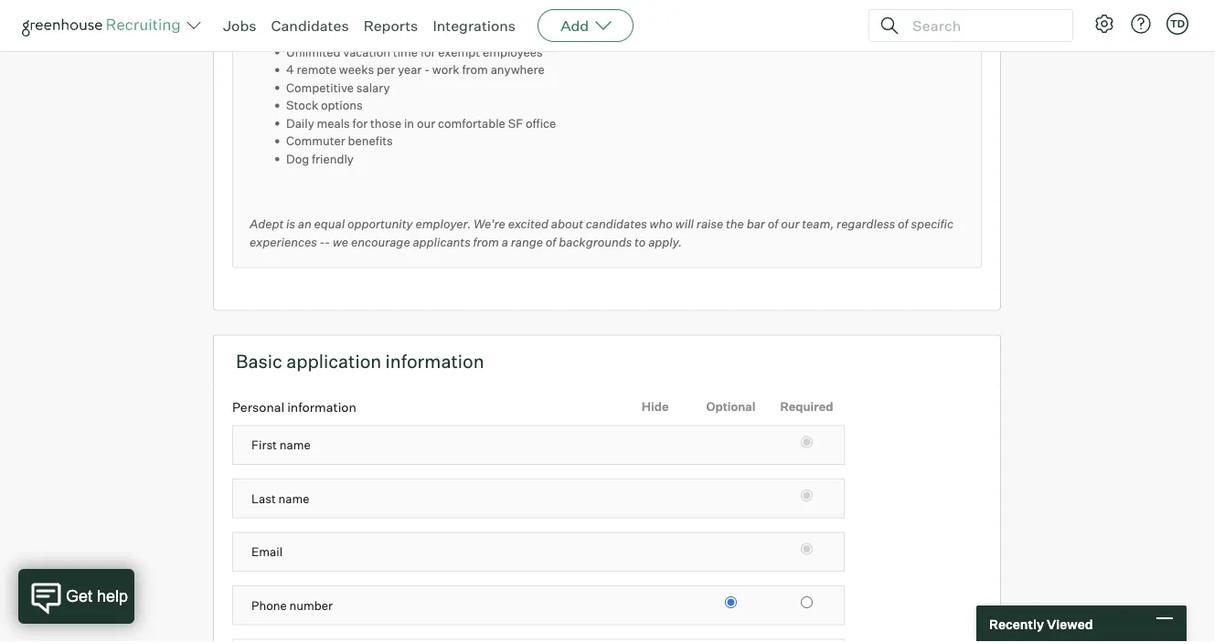 Task type: locate. For each thing, give the bounding box(es) containing it.
coverage
[[471, 9, 522, 23]]

commuter
[[286, 134, 345, 148]]

required
[[781, 400, 834, 414]]

viewed
[[1047, 617, 1093, 633]]

from down we're
[[473, 235, 499, 249]]

0 horizontal spatial of
[[546, 235, 556, 249]]

0 vertical spatial from
[[462, 62, 488, 77]]

insurance
[[414, 9, 468, 23], [384, 27, 439, 41]]

range
[[511, 235, 543, 249]]

1 vertical spatial our
[[781, 217, 800, 232]]

and
[[325, 27, 346, 41]]

personal information
[[232, 399, 357, 415]]

-
[[524, 9, 530, 23], [424, 62, 430, 77], [320, 235, 325, 249], [325, 235, 330, 249]]

regardless
[[837, 217, 896, 232]]

anywhere
[[491, 62, 545, 77]]

insurance up time
[[384, 27, 439, 41]]

daily
[[286, 116, 314, 131]]

0 vertical spatial information
[[386, 350, 484, 373]]

from
[[462, 62, 488, 77], [473, 235, 499, 249]]

integrations link
[[433, 16, 516, 35]]

1 vertical spatial information
[[287, 399, 357, 415]]

excited
[[508, 217, 549, 232]]

application
[[286, 350, 382, 373]]

None radio
[[801, 437, 813, 449], [801, 544, 813, 556], [725, 597, 737, 609], [801, 597, 813, 609], [801, 437, 813, 449], [801, 544, 813, 556], [725, 597, 737, 609], [801, 597, 813, 609]]

comfortable
[[438, 116, 506, 131]]

1 horizontal spatial employees
[[583, 9, 643, 23]]

basic application information
[[236, 350, 484, 373]]

exempt
[[438, 45, 480, 59]]

work
[[432, 62, 460, 77]]

for right 100%
[[565, 9, 581, 23]]

sf
[[508, 116, 523, 131]]

who
[[650, 217, 673, 232]]

of right bar
[[768, 217, 779, 232]]

1 vertical spatial from
[[473, 235, 499, 249]]

phone
[[252, 599, 287, 613]]

name right first
[[280, 438, 311, 453]]

adept
[[250, 217, 284, 232]]

0 vertical spatial our
[[417, 116, 436, 131]]

for
[[565, 9, 581, 23], [421, 45, 436, 59], [353, 116, 368, 131]]

our
[[417, 116, 436, 131], [781, 217, 800, 232]]

insurance up exempt
[[414, 9, 468, 23]]

2 horizontal spatial of
[[898, 217, 909, 232]]

employees right 100%
[[583, 9, 643, 23]]

2 horizontal spatial for
[[565, 9, 581, 23]]

for up benefits
[[353, 116, 368, 131]]

1 horizontal spatial our
[[781, 217, 800, 232]]

last name
[[252, 492, 310, 506]]

our right 'in'
[[417, 116, 436, 131]]

of
[[768, 217, 779, 232], [898, 217, 909, 232], [546, 235, 556, 249]]

0 horizontal spatial our
[[417, 116, 436, 131]]

1 horizontal spatial for
[[421, 45, 436, 59]]

our left team,
[[781, 217, 800, 232]]

None radio
[[801, 490, 813, 502]]

our inside comprehensive health insurance coverage - 100% for employees dental and vision insurance unlimited vacation time for exempt employees 4 remote weeks per year - work from anywhere competitive salary stock options daily meals for those in our comfortable sf office commuter benefits dog friendly
[[417, 116, 436, 131]]

jobs link
[[223, 16, 257, 35]]

employees up anywhere
[[483, 45, 543, 59]]

of right range
[[546, 235, 556, 249]]

from down exempt
[[462, 62, 488, 77]]

employees
[[583, 9, 643, 23], [483, 45, 543, 59]]

name
[[280, 438, 311, 453], [279, 492, 310, 506]]

0 vertical spatial employees
[[583, 9, 643, 23]]

candidates
[[271, 16, 349, 35]]

an
[[298, 217, 312, 232]]

0 horizontal spatial information
[[287, 399, 357, 415]]

raise
[[697, 217, 724, 232]]

friendly
[[312, 152, 354, 166]]

add
[[561, 16, 589, 35]]

first name
[[252, 438, 311, 453]]

1 vertical spatial employees
[[483, 45, 543, 59]]

time
[[393, 45, 418, 59]]

benefits
[[348, 134, 393, 148]]

for right time
[[421, 45, 436, 59]]

in
[[404, 116, 414, 131]]

recently
[[990, 617, 1044, 633]]

1 vertical spatial for
[[421, 45, 436, 59]]

1 vertical spatial name
[[279, 492, 310, 506]]

we
[[333, 235, 349, 249]]

first
[[252, 438, 277, 453]]

recently viewed
[[990, 617, 1093, 633]]

our inside adept is an equal opportunity employer. we're excited about candidates who will raise the bar of our team, regardless of specific experiences -- we encourage applicants from a range of backgrounds to apply.
[[781, 217, 800, 232]]

name right last at left
[[279, 492, 310, 506]]

0 vertical spatial name
[[280, 438, 311, 453]]

we're
[[474, 217, 506, 232]]

vacation
[[343, 45, 391, 59]]

td button
[[1163, 9, 1193, 38]]

of left specific on the top of the page
[[898, 217, 909, 232]]

2 vertical spatial for
[[353, 116, 368, 131]]

information
[[386, 350, 484, 373], [287, 399, 357, 415]]

0 vertical spatial insurance
[[414, 9, 468, 23]]



Task type: describe. For each thing, give the bounding box(es) containing it.
comprehensive
[[286, 9, 374, 23]]

those
[[370, 116, 402, 131]]

Search text field
[[908, 12, 1056, 39]]

dental
[[286, 27, 323, 41]]

backgrounds
[[559, 235, 632, 249]]

greenhouse recruiting image
[[22, 15, 187, 37]]

equal
[[314, 217, 345, 232]]

will
[[676, 217, 694, 232]]

options
[[321, 98, 363, 113]]

basic
[[236, 350, 282, 373]]

from inside adept is an equal opportunity employer. we're excited about candidates who will raise the bar of our team, regardless of specific experiences -- we encourage applicants from a range of backgrounds to apply.
[[473, 235, 499, 249]]

the
[[726, 217, 744, 232]]

reports
[[364, 16, 418, 35]]

hide
[[642, 400, 669, 414]]

optional
[[706, 400, 756, 414]]

personal
[[232, 399, 285, 415]]

salary
[[356, 80, 390, 95]]

name for last name
[[279, 492, 310, 506]]

0 horizontal spatial employees
[[483, 45, 543, 59]]

remote
[[297, 62, 337, 77]]

a
[[502, 235, 508, 249]]

opportunity
[[347, 217, 413, 232]]

weeks
[[339, 62, 374, 77]]

year
[[398, 62, 422, 77]]

apply.
[[649, 235, 682, 249]]

reports link
[[364, 16, 418, 35]]

1 horizontal spatial of
[[768, 217, 779, 232]]

unlimited
[[286, 45, 341, 59]]

td
[[1171, 17, 1185, 30]]

1 horizontal spatial information
[[386, 350, 484, 373]]

candidates link
[[271, 16, 349, 35]]

health
[[376, 9, 411, 23]]

0 horizontal spatial for
[[353, 116, 368, 131]]

email
[[252, 545, 283, 560]]

from inside comprehensive health insurance coverage - 100% for employees dental and vision insurance unlimited vacation time for exempt employees 4 remote weeks per year - work from anywhere competitive salary stock options daily meals for those in our comfortable sf office commuter benefits dog friendly
[[462, 62, 488, 77]]

bar
[[747, 217, 765, 232]]

integrations
[[433, 16, 516, 35]]

experiences
[[250, 235, 317, 249]]

0 vertical spatial for
[[565, 9, 581, 23]]

office
[[526, 116, 556, 131]]

4
[[286, 62, 294, 77]]

meals
[[317, 116, 350, 131]]

to
[[635, 235, 646, 249]]

vision
[[349, 27, 382, 41]]

about
[[551, 217, 583, 232]]

stock
[[286, 98, 318, 113]]

configure image
[[1094, 13, 1116, 35]]

name for first name
[[280, 438, 311, 453]]

specific
[[911, 217, 954, 232]]

team,
[[802, 217, 834, 232]]

per
[[377, 62, 395, 77]]

add button
[[538, 9, 634, 42]]

jobs
[[223, 16, 257, 35]]

applicants
[[413, 235, 471, 249]]

adept is an equal opportunity employer. we're excited about candidates who will raise the bar of our team, regardless of specific experiences -- we encourage applicants from a range of backgrounds to apply.
[[250, 217, 954, 249]]

td button
[[1167, 13, 1189, 35]]

number
[[290, 599, 333, 613]]

phone number
[[252, 599, 333, 613]]

competitive
[[286, 80, 354, 95]]

100%
[[532, 9, 563, 23]]

last
[[252, 492, 276, 506]]

dog
[[286, 152, 309, 166]]

candidates
[[586, 217, 647, 232]]

is
[[286, 217, 295, 232]]

1 vertical spatial insurance
[[384, 27, 439, 41]]

comprehensive health insurance coverage - 100% for employees dental and vision insurance unlimited vacation time for exempt employees 4 remote weeks per year - work from anywhere competitive salary stock options daily meals for those in our comfortable sf office commuter benefits dog friendly
[[286, 9, 643, 166]]

employer.
[[416, 217, 471, 232]]

encourage
[[351, 235, 410, 249]]



Task type: vqa. For each thing, say whether or not it's contained in the screenshot.
1st TEST (19) Interview to schedule for Preliminary Screen from the top of the page
no



